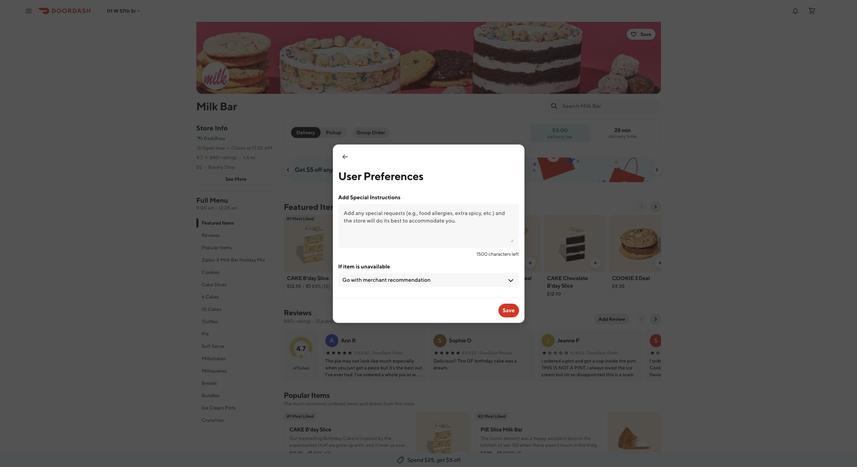 Task type: locate. For each thing, give the bounding box(es) containing it.
delivery
[[609, 134, 626, 139], [548, 134, 565, 139]]

special
[[350, 194, 369, 201]]

100% (7) down unavailable
[[375, 284, 394, 289]]

soft serve button
[[196, 340, 276, 352]]

$7.70 for $7.70 •
[[481, 451, 492, 456]]

0 vertical spatial reviews
[[202, 233, 220, 238]]

1 horizontal spatial cake b'day slice image
[[417, 413, 470, 466]]

100% down unavailable
[[375, 284, 388, 289]]

truffles
[[202, 319, 218, 324]]

0 vertical spatial #2
[[352, 216, 357, 221]]

of left 5
[[293, 365, 297, 371]]

pickup
[[326, 130, 342, 135]]

cakes for 6 cakes
[[206, 294, 219, 300]]

doordash right '7/23/22'
[[373, 350, 392, 356]]

add item to cart image
[[528, 260, 533, 266], [593, 260, 599, 266], [658, 260, 664, 266], [458, 454, 463, 459]]

popular
[[202, 245, 219, 250], [284, 391, 310, 400]]

3
[[635, 275, 638, 282]]

840+ inside reviews 840+ ratings • 12 public reviews
[[284, 319, 296, 324]]

any
[[324, 166, 333, 173]]

from inside popular items the most commonly ordered items and dishes from this store
[[384, 401, 394, 407]]

from right dishes
[[384, 401, 394, 407]]

1 horizontal spatial previous button of carousel image
[[640, 204, 645, 210]]

0 horizontal spatial add
[[339, 194, 349, 201]]

1 horizontal spatial #2
[[478, 414, 484, 419]]

group
[[357, 130, 371, 135]]

popular for popular items
[[202, 245, 219, 250]]

cake inside cake chocolate b'day slice $12.10
[[547, 275, 563, 282]]

s down next icon
[[655, 337, 659, 344]]

delivery down $0.00
[[548, 134, 565, 139]]

reviews 840+ ratings • 12 public reviews
[[284, 308, 352, 324]]

2 delivery from the left
[[548, 134, 565, 139]]

1 horizontal spatial featured
[[284, 202, 319, 212]]

0 vertical spatial review
[[610, 316, 626, 322]]

4.7 up $$
[[196, 155, 203, 160]]

0 items, open order cart image
[[809, 7, 817, 15]]

store.
[[415, 166, 430, 173]]

cereal
[[516, 275, 532, 282]]

12:25 right at
[[252, 145, 264, 151]]

0 vertical spatial from
[[390, 166, 403, 173]]

0 vertical spatial 100% (7)
[[375, 284, 394, 289]]

#1 most liked down most
[[287, 414, 314, 419]]

0 horizontal spatial 100%
[[375, 284, 388, 289]]

popular inside button
[[202, 245, 219, 250]]

characters
[[489, 251, 511, 257]]

$5 right get
[[307, 166, 314, 173]]

0 vertical spatial $5
[[307, 166, 314, 173]]

#2 most liked
[[352, 216, 380, 221], [478, 414, 506, 419]]

111 w 57th st
[[107, 8, 136, 14]]

2 • doordash order from the left
[[586, 350, 619, 356]]

1 delivery from the left
[[609, 134, 626, 139]]

add item to cart image inside soft serve cereal milk cup button
[[528, 260, 533, 266]]

mix
[[257, 257, 265, 263]]

83% (12) up reviews 840+ ratings • 12 public reviews
[[312, 284, 330, 289]]

cake
[[287, 275, 302, 282], [417, 275, 432, 282], [547, 275, 563, 282], [290, 426, 305, 433]]

1 horizontal spatial pie
[[481, 426, 490, 433]]

$7.70
[[352, 284, 364, 289], [481, 451, 492, 456]]

0 vertical spatial $7.70
[[352, 284, 364, 289]]

pie slice milk bar image
[[350, 215, 410, 273], [608, 413, 662, 466]]

0 horizontal spatial 4.7
[[196, 155, 203, 160]]

and
[[360, 401, 368, 407]]

from right "more"
[[390, 166, 403, 173]]

1 vertical spatial cake b'day slice image
[[417, 413, 470, 466]]

cakes right 6
[[206, 294, 219, 300]]

order for j
[[608, 350, 619, 356]]

5
[[298, 365, 300, 371]]

-
[[216, 205, 218, 211]]

cookie
[[613, 275, 634, 282]]

1 vertical spatial #1 most liked
[[287, 414, 314, 419]]

ratings inside reviews 840+ ratings • 12 public reviews
[[297, 319, 312, 324]]

1 vertical spatial next button of carousel image
[[653, 204, 659, 210]]

cake 6" b'day image
[[415, 215, 475, 273]]

83% (12) right $12.10 •
[[314, 451, 332, 456]]

4.7 up of 5 stars
[[297, 344, 306, 352]]

items
[[320, 202, 342, 212], [222, 220, 234, 226], [220, 245, 232, 250], [311, 391, 330, 400]]

0 vertical spatial #1 most liked
[[287, 216, 314, 221]]

1 vertical spatial reviews
[[284, 308, 312, 317]]

1 horizontal spatial this
[[404, 166, 414, 173]]

840+ down the reviews link
[[284, 319, 296, 324]]

left
[[512, 251, 519, 257]]

1 #1 most liked from the top
[[287, 216, 314, 221]]

0 vertical spatial 83% (12)
[[312, 284, 330, 289]]

0 vertical spatial popular
[[202, 245, 219, 250]]

of left $25
[[350, 166, 356, 173]]

is
[[356, 263, 360, 270]]

$25,
[[425, 457, 436, 463]]

#1 down the the
[[287, 414, 292, 419]]

840+ up bakery
[[210, 155, 222, 160]]

0 horizontal spatial popular
[[202, 245, 219, 250]]

1 vertical spatial save button
[[499, 304, 519, 317]]

1 horizontal spatial 840+
[[284, 319, 296, 324]]

100% right $7.70 •
[[503, 451, 516, 456]]

add inside "add review" button
[[599, 316, 609, 322]]

(12)
[[322, 284, 330, 289], [324, 451, 332, 456]]

bakery
[[208, 164, 223, 170]]

pie slice milk bar up $7.70 •
[[481, 426, 523, 433]]

7/23/22
[[354, 350, 369, 356]]

delivery left time
[[609, 134, 626, 139]]

1 horizontal spatial popular
[[284, 391, 310, 400]]

1 horizontal spatial ratings
[[297, 319, 312, 324]]

0 horizontal spatial (7)
[[389, 284, 394, 289]]

3 doordash from the left
[[588, 350, 607, 356]]

Item Search search field
[[563, 102, 656, 110]]

cake chocolate b'day slice image
[[545, 215, 605, 273]]

ratings up shop at the top
[[223, 155, 237, 160]]

user preferences dialog
[[333, 144, 525, 323]]

10 cakes
[[202, 307, 222, 312]]

(12) up reviews 840+ ratings • 12 public reviews
[[322, 284, 330, 289]]

doordash for j
[[588, 350, 607, 356]]

cakes right 10
[[208, 307, 222, 312]]

0 horizontal spatial pie slice milk bar
[[352, 275, 394, 282]]

s left sophie
[[438, 337, 442, 344]]

this for items
[[395, 401, 403, 407]]

if
[[339, 263, 342, 270]]

1 vertical spatial 83% (12)
[[314, 451, 332, 456]]

am right -
[[231, 205, 238, 211]]

(7) down unavailable
[[389, 284, 394, 289]]

get
[[437, 457, 445, 463]]

• doordash order right 11/4/23
[[586, 350, 619, 356]]

1 vertical spatial (7)
[[517, 451, 523, 456]]

ratings
[[223, 155, 237, 160], [297, 319, 312, 324]]

4.7
[[196, 155, 203, 160], [297, 344, 306, 352]]

1 • doordash order from the left
[[370, 350, 404, 356]]

milkquakes
[[202, 368, 227, 374]]

previous button of carousel image
[[285, 167, 291, 173], [640, 204, 645, 210]]

840+
[[210, 155, 222, 160], [284, 319, 296, 324]]

popular inside popular items the most commonly ordered items and dishes from this store
[[284, 391, 310, 400]]

#2
[[352, 216, 357, 221], [478, 414, 484, 419]]

$5 right the get
[[447, 457, 453, 463]]

1 vertical spatial $12.10
[[547, 291, 562, 297]]

83% right $12.10 •
[[314, 451, 323, 456]]

2 horizontal spatial order
[[608, 350, 619, 356]]

1 vertical spatial review
[[499, 350, 513, 356]]

#1 down featured items heading
[[287, 216, 292, 221]]

Pickup radio
[[317, 127, 347, 138]]

commonly
[[305, 401, 328, 407]]

cakes
[[206, 294, 219, 300], [208, 307, 222, 312]]

doordash right 11/4/23
[[588, 350, 607, 356]]

6
[[202, 294, 205, 300]]

1 vertical spatial 83%
[[314, 451, 323, 456]]

0 vertical spatial 4.7
[[196, 155, 203, 160]]

add inside user preferences dialog
[[339, 194, 349, 201]]

0 vertical spatial of
[[350, 166, 356, 173]]

1 doordash from the left
[[373, 350, 392, 356]]

#1 most liked
[[287, 216, 314, 221], [287, 414, 314, 419]]

0 vertical spatial featured items
[[284, 202, 342, 212]]

cake b'day slice
[[287, 275, 329, 282], [290, 426, 332, 433]]

1 horizontal spatial add
[[599, 316, 609, 322]]

$5
[[307, 166, 314, 173], [447, 457, 453, 463]]

1 horizontal spatial 12:25
[[252, 145, 264, 151]]

save inside user preferences dialog
[[503, 307, 515, 314]]

1 vertical spatial this
[[395, 401, 403, 407]]

1 vertical spatial previous button of carousel image
[[640, 204, 645, 210]]

order inside group order button
[[372, 130, 386, 135]]

$12.10 for $12.10
[[287, 284, 301, 289]]

this inside popular items the most commonly ordered items and dishes from this store
[[395, 401, 403, 407]]

0 horizontal spatial delivery
[[548, 134, 565, 139]]

slices
[[214, 282, 227, 287]]

0 horizontal spatial cake b'day slice image
[[284, 215, 345, 273]]

0 horizontal spatial save
[[503, 307, 515, 314]]

cookies
[[202, 270, 220, 275]]

reviews inside button
[[202, 233, 220, 238]]

doordash for s
[[480, 350, 499, 356]]

1 vertical spatial from
[[384, 401, 394, 407]]

Delivery radio
[[291, 127, 321, 138]]

0 horizontal spatial order
[[372, 130, 386, 135]]

add item to cart image for cake chocolate b'day slice
[[593, 260, 599, 266]]

1 #1 from the top
[[287, 216, 292, 221]]

#1 most liked down featured items heading
[[287, 216, 314, 221]]

0 horizontal spatial am
[[208, 205, 215, 211]]

83% up reviews 840+ ratings • 12 public reviews
[[312, 284, 322, 289]]

(12) right $12.10 •
[[324, 451, 332, 456]]

0 horizontal spatial ratings
[[223, 155, 237, 160]]

ice cream pints
[[202, 405, 236, 411]]

pie slice milk bar down unavailable
[[352, 275, 394, 282]]

1 vertical spatial of
[[293, 365, 297, 371]]

off right the get
[[454, 457, 461, 463]]

100% (7) right $7.70 •
[[503, 451, 523, 456]]

1 horizontal spatial order
[[392, 350, 404, 356]]

ratings down the reviews link
[[297, 319, 312, 324]]

review
[[610, 316, 626, 322], [499, 350, 513, 356]]

reviews inside reviews 840+ ratings • 12 public reviews
[[284, 308, 312, 317]]

popular up ziploc
[[202, 245, 219, 250]]

pie
[[352, 275, 361, 282], [481, 426, 490, 433]]

12:25 right -
[[219, 205, 230, 211]]

0 horizontal spatial • doordash order
[[370, 350, 404, 356]]

j
[[547, 337, 550, 344]]

0 vertical spatial #1
[[287, 216, 292, 221]]

a
[[330, 337, 334, 344]]

0 horizontal spatial doordash
[[373, 350, 392, 356]]

0 vertical spatial next button of carousel image
[[655, 167, 660, 173]]

111 w 57th st button
[[107, 8, 141, 14]]

cakes for 10 cakes
[[208, 307, 222, 312]]

0 vertical spatial #2 most liked
[[352, 216, 380, 221]]

this for $5
[[404, 166, 414, 173]]

fee
[[566, 134, 573, 139]]

b'day
[[303, 275, 317, 282], [439, 275, 453, 282], [547, 283, 561, 289], [306, 426, 319, 433]]

0 horizontal spatial #2 most liked
[[352, 216, 380, 221]]

b'day inside cake 6" b'day $68.20
[[439, 275, 453, 282]]

user
[[339, 169, 362, 182]]

bar
[[220, 100, 237, 113], [231, 257, 239, 263], [386, 275, 394, 282], [515, 426, 523, 433]]

cake slices
[[202, 282, 227, 287]]

1 vertical spatial save
[[503, 307, 515, 314]]

12:25
[[252, 145, 264, 151], [219, 205, 230, 211]]

2 doordash from the left
[[480, 350, 499, 356]]

1 vertical spatial #2
[[478, 414, 484, 419]]

see
[[226, 176, 234, 182]]

0 vertical spatial this
[[404, 166, 414, 173]]

0 vertical spatial $12.10
[[287, 284, 301, 289]]

(7) right $7.70 •
[[517, 451, 523, 456]]

milk bar image
[[196, 22, 662, 94], [203, 63, 229, 89]]

cream
[[210, 405, 224, 411]]

0 horizontal spatial review
[[499, 350, 513, 356]]

bar inside button
[[231, 257, 239, 263]]

cake b'day slice image
[[284, 215, 345, 273], [417, 413, 470, 466]]

s
[[438, 337, 442, 344], [655, 337, 659, 344]]

1500
[[477, 251, 488, 257]]

am left -
[[208, 205, 215, 211]]

pie down is
[[352, 275, 361, 282]]

0 horizontal spatial 840+
[[210, 155, 222, 160]]

100%
[[375, 284, 388, 289], [503, 451, 516, 456]]

0 vertical spatial ratings
[[223, 155, 237, 160]]

1 horizontal spatial $5
[[447, 457, 453, 463]]

pints
[[225, 405, 236, 411]]

1 vertical spatial #1
[[287, 414, 292, 419]]

dishes
[[369, 401, 383, 407]]

1 horizontal spatial of
[[350, 166, 356, 173]]

breads
[[202, 381, 217, 386]]

order for a
[[392, 350, 404, 356]]

1 vertical spatial $7.70
[[481, 451, 492, 456]]

6 cakes button
[[196, 291, 276, 303]]

0 horizontal spatial pie slice milk bar image
[[350, 215, 410, 273]]

1 horizontal spatial reviews
[[284, 308, 312, 317]]

off left any
[[315, 166, 323, 173]]

0 vertical spatial save
[[641, 32, 652, 37]]

0 vertical spatial 840+
[[210, 155, 222, 160]]

add for add review
[[599, 316, 609, 322]]

1 horizontal spatial • doordash order
[[586, 350, 619, 356]]

pie slice milk bar
[[352, 275, 394, 282], [481, 426, 523, 433]]

doordash right the 8/11/23
[[480, 350, 499, 356]]

pie up $7.70 •
[[481, 426, 490, 433]]

1 vertical spatial popular
[[284, 391, 310, 400]]

Add Special Instructions text field
[[344, 209, 514, 242]]

this left store.
[[404, 166, 414, 173]]

serve
[[212, 344, 224, 349]]

add special instructions
[[339, 194, 401, 201]]

0 horizontal spatial reviews
[[202, 233, 220, 238]]

1 horizontal spatial pie slice milk bar image
[[608, 413, 662, 466]]

public
[[321, 319, 335, 324]]

$$
[[196, 164, 202, 170]]

1 vertical spatial (12)
[[324, 451, 332, 456]]

spend $25, get $5 off
[[408, 457, 461, 463]]

review inside button
[[610, 316, 626, 322]]

$68.20
[[417, 284, 433, 289]]

featured items
[[284, 202, 342, 212], [202, 220, 234, 226]]

0 horizontal spatial save button
[[499, 304, 519, 317]]

reviews for reviews
[[202, 233, 220, 238]]

1 horizontal spatial $7.70
[[481, 451, 492, 456]]

10
[[202, 307, 207, 312]]

popular up most
[[284, 391, 310, 400]]

items inside button
[[220, 245, 232, 250]]

featured items heading
[[284, 201, 342, 212]]

pie
[[202, 331, 209, 337]]

• doordash order right '7/23/22'
[[370, 350, 404, 356]]

0 vertical spatial pie slice milk bar
[[352, 275, 394, 282]]

this left store
[[395, 401, 403, 407]]

now
[[216, 145, 225, 151]]

1 vertical spatial 4.7
[[297, 344, 306, 352]]

0 horizontal spatial $5
[[307, 166, 314, 173]]

add item to cart image
[[333, 260, 338, 266]]

•
[[227, 145, 229, 151], [239, 155, 241, 160], [204, 164, 206, 170], [303, 284, 305, 289], [366, 284, 368, 289], [313, 319, 315, 324], [370, 350, 372, 356], [477, 350, 479, 356], [586, 350, 587, 356], [304, 451, 306, 456], [494, 451, 496, 456]]

next button of carousel image
[[655, 167, 660, 173], [653, 204, 659, 210]]

items inside popular items the most commonly ordered items and dishes from this store
[[311, 391, 330, 400]]

1 vertical spatial 12:25
[[219, 205, 230, 211]]

of
[[350, 166, 356, 173], [293, 365, 297, 371]]



Task type: describe. For each thing, give the bounding box(es) containing it.
6 cakes
[[202, 294, 219, 300]]

2 #1 most liked from the top
[[287, 414, 314, 419]]

from for $5
[[390, 166, 403, 173]]

1 vertical spatial $5
[[447, 457, 453, 463]]

featured inside heading
[[284, 202, 319, 212]]

• inside reviews 840+ ratings • 12 public reviews
[[313, 319, 315, 324]]

doordash for a
[[373, 350, 392, 356]]

jeanne p
[[558, 337, 580, 344]]

0 vertical spatial cake b'day slice
[[287, 275, 329, 282]]

delivery
[[297, 130, 315, 135]]

1 horizontal spatial featured items
[[284, 202, 342, 212]]

stars
[[301, 365, 309, 371]]

store info
[[196, 124, 228, 132]]

$$ • bakery shop
[[196, 164, 236, 170]]

dashpass
[[204, 136, 225, 141]]

delivery inside $0.00 delivery fee
[[548, 134, 565, 139]]

next image
[[653, 316, 659, 322]]

1 horizontal spatial save
[[641, 32, 652, 37]]

see more button
[[197, 174, 276, 185]]

11/4/23
[[571, 350, 585, 356]]

sophie o
[[450, 337, 472, 344]]

0 vertical spatial 100%
[[375, 284, 388, 289]]

back image
[[341, 153, 350, 161]]

$7.70 •
[[481, 451, 496, 456]]

reviews for reviews 840+ ratings • 12 public reviews
[[284, 308, 312, 317]]

1.4
[[244, 155, 249, 160]]

1 s from the left
[[438, 337, 442, 344]]

add item to cart image for soft serve cereal milk cup
[[528, 260, 533, 266]]

cup
[[494, 283, 504, 289]]

time
[[627, 134, 637, 139]]

open
[[203, 145, 215, 151]]

open now
[[203, 145, 225, 151]]

full
[[196, 196, 208, 204]]

notification bell image
[[792, 7, 800, 15]]

0 vertical spatial 12:25
[[252, 145, 264, 151]]

soft serve cereal milk cup image
[[480, 215, 540, 273]]

add item to cart image for cookie 3 deal
[[658, 260, 664, 266]]

ann r
[[341, 337, 356, 344]]

add review
[[599, 316, 626, 322]]

28 min delivery time
[[609, 127, 637, 139]]

info
[[215, 124, 228, 132]]

ann
[[341, 337, 351, 344]]

p
[[576, 337, 580, 344]]

cake 6" b'day $68.20
[[417, 275, 453, 289]]

spend
[[408, 457, 424, 463]]

crunchies button
[[196, 414, 276, 426]]

1.4 mi
[[244, 155, 256, 160]]

1500 characters left
[[477, 251, 519, 257]]

x
[[216, 257, 220, 263]]

0 vertical spatial (7)
[[389, 284, 394, 289]]

1 vertical spatial pie slice milk bar
[[481, 426, 523, 433]]

save button inside user preferences dialog
[[499, 304, 519, 317]]

0 vertical spatial pie slice milk bar image
[[350, 215, 410, 273]]

0 vertical spatial 83%
[[312, 284, 322, 289]]

popular items the most commonly ordered items and dishes from this store
[[284, 391, 415, 407]]

menu
[[210, 196, 228, 204]]

soft
[[482, 275, 497, 282]]

order
[[334, 166, 349, 173]]

r
[[352, 337, 356, 344]]

cake chocolate b'day slice $12.10
[[547, 275, 589, 297]]

am
[[264, 145, 272, 151]]

cookies button
[[196, 266, 276, 278]]

items inside heading
[[320, 202, 342, 212]]

get $5 off any order of $25 or more from this store.
[[295, 166, 430, 173]]

1 vertical spatial pie slice milk bar image
[[608, 413, 662, 466]]

ziploc
[[202, 257, 216, 263]]

1 horizontal spatial (7)
[[517, 451, 523, 456]]

of 5 stars
[[293, 365, 309, 371]]

cookie 3 deal $9.35
[[613, 275, 650, 289]]

2 am from the left
[[231, 205, 238, 211]]

more
[[235, 176, 247, 182]]

milk inside soft serve cereal milk cup
[[482, 283, 493, 289]]

most
[[293, 401, 304, 407]]

b'day inside cake chocolate b'day slice $12.10
[[547, 283, 561, 289]]

111
[[107, 8, 113, 14]]

o
[[467, 337, 472, 344]]

12:25 inside full menu 9:00 am - 12:25 am
[[219, 205, 230, 211]]

order methods option group
[[291, 127, 347, 138]]

0 vertical spatial cake b'day slice image
[[284, 215, 345, 273]]

soft serve cereal milk cup button
[[479, 215, 541, 301]]

840+ ratings •
[[210, 155, 241, 160]]

0 horizontal spatial 100% (7)
[[375, 284, 394, 289]]

mi
[[250, 155, 256, 160]]

$9.35
[[613, 284, 625, 289]]

from for items
[[384, 401, 394, 407]]

57th
[[120, 8, 130, 14]]

reviews
[[336, 319, 352, 324]]

0 horizontal spatial previous button of carousel image
[[285, 167, 291, 173]]

soft serve
[[202, 344, 224, 349]]

slice inside cake chocolate b'day slice $12.10
[[562, 283, 573, 289]]

popular for popular items the most commonly ordered items and dishes from this store
[[284, 391, 310, 400]]

store
[[196, 124, 214, 132]]

serve
[[498, 275, 515, 282]]

store
[[404, 401, 415, 407]]

1 horizontal spatial 4.7
[[297, 344, 306, 352]]

previous image
[[640, 316, 645, 322]]

soft
[[202, 344, 211, 349]]

see more
[[226, 176, 247, 182]]

0 horizontal spatial #2
[[352, 216, 357, 221]]

1 vertical spatial 100% (7)
[[503, 451, 523, 456]]

reviews button
[[196, 229, 276, 241]]

$12.10 inside cake chocolate b'day slice $12.10
[[547, 291, 562, 297]]

1 am from the left
[[208, 205, 215, 211]]

if item is unavailable
[[339, 263, 391, 270]]

0 vertical spatial (12)
[[322, 284, 330, 289]]

2 #1 from the top
[[287, 414, 292, 419]]

cookie 3 deal image
[[610, 215, 670, 273]]

1 vertical spatial featured items
[[202, 220, 234, 226]]

1 horizontal spatial save button
[[628, 29, 656, 40]]

truffles button
[[196, 315, 276, 328]]

add for add special instructions
[[339, 194, 349, 201]]

group order button
[[353, 127, 390, 138]]

$7.70 for $7.70
[[352, 284, 364, 289]]

1 vertical spatial cake b'day slice
[[290, 426, 332, 433]]

full menu 9:00 am - 12:25 am
[[196, 196, 238, 211]]

milk bar
[[196, 100, 237, 113]]

0 horizontal spatial of
[[293, 365, 297, 371]]

0 horizontal spatial pie
[[352, 275, 361, 282]]

milkshakes
[[202, 356, 226, 361]]

instructions
[[370, 194, 401, 201]]

more
[[375, 166, 389, 173]]

unavailable
[[361, 263, 391, 270]]

delivery inside '28 min delivery time'
[[609, 134, 626, 139]]

ice
[[202, 405, 209, 411]]

0 horizontal spatial featured
[[202, 220, 221, 226]]

$12.10 for $12.10 •
[[290, 451, 303, 456]]

1 vertical spatial pie
[[481, 426, 490, 433]]

• doordash order for j
[[586, 350, 619, 356]]

1 horizontal spatial #2 most liked
[[478, 414, 506, 419]]

holiday
[[240, 257, 256, 263]]

1 horizontal spatial 100%
[[503, 451, 516, 456]]

open menu image
[[25, 7, 33, 15]]

cake inside cake 6" b'day $68.20
[[417, 275, 432, 282]]

bundles button
[[196, 389, 276, 402]]

0 horizontal spatial off
[[315, 166, 323, 173]]

• doordash order for a
[[370, 350, 404, 356]]

popular items
[[202, 245, 232, 250]]

pie button
[[196, 328, 276, 340]]

2 s from the left
[[655, 337, 659, 344]]

1 horizontal spatial off
[[454, 457, 461, 463]]

the
[[284, 401, 292, 407]]

shop
[[224, 164, 236, 170]]

jeanne
[[558, 337, 575, 344]]

w
[[114, 8, 119, 14]]



Task type: vqa. For each thing, say whether or not it's contained in the screenshot.
top the (12)
yes



